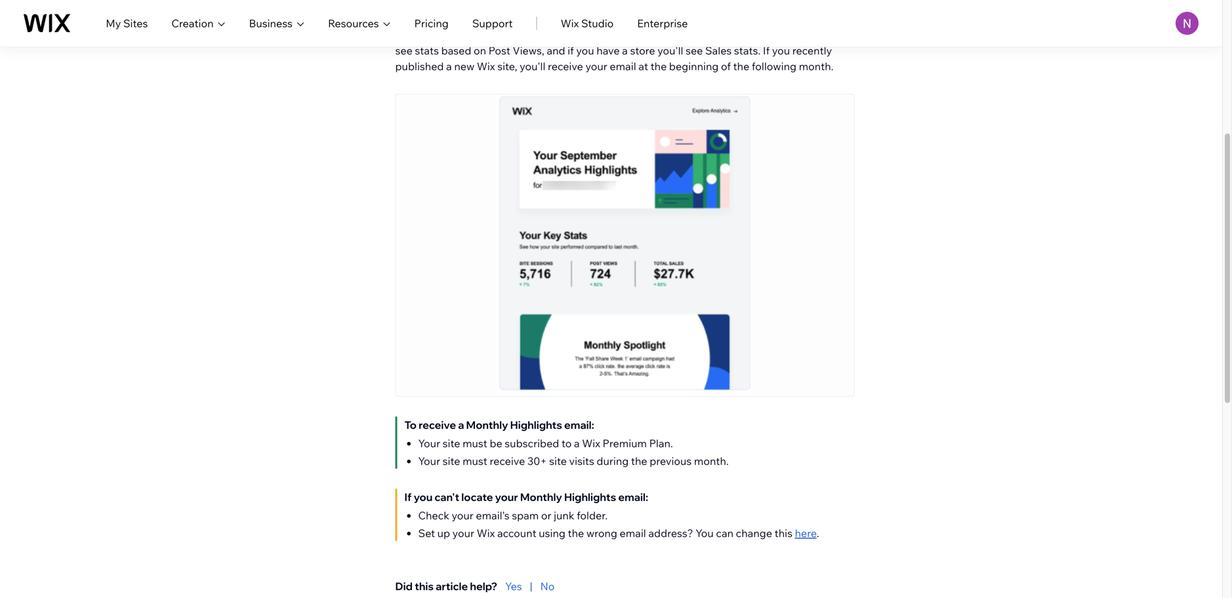 Task type: describe. For each thing, give the bounding box(es) containing it.
the inside if you can't locate your monthly highlights email: check your email's spam or junk folder. set up your wix account using the wrong email address? you can change this here .
[[568, 527, 584, 540]]

0 horizontal spatial based
[[441, 44, 471, 57]]

email inside if you can't locate your monthly highlights email: check your email's spam or junk folder. set up your wix account using the wrong email address? you can change this here .
[[620, 527, 646, 540]]

1 your from the top
[[418, 437, 440, 450]]

my sites
[[106, 17, 148, 30]]

their
[[682, 12, 705, 26]]

did
[[395, 580, 413, 593]]

2 your from the top
[[418, 455, 440, 468]]

see up published on the top of the page
[[395, 44, 413, 57]]

the up and
[[539, 28, 555, 41]]

address?
[[649, 527, 693, 540]]

0 vertical spatial stats.
[[752, 12, 779, 26]]

support
[[472, 17, 513, 30]]

this inside if you can't locate your monthly highlights email: check your email's spam or junk folder. set up your wix account using the wrong email address? you can change this here .
[[775, 527, 793, 540]]

0 horizontal spatial stats
[[415, 44, 439, 57]]

holders
[[484, 12, 520, 26]]

wix studio
[[561, 17, 614, 30]]

month. inside to receive a monthly highlights email: your site must be subscribed to a wix premium plan. your site must receive 30+ site visits during the previous month.
[[694, 455, 729, 468]]

can't
[[435, 491, 459, 504]]

check
[[418, 509, 449, 522]]

help?
[[470, 580, 497, 593]]

account inside if you can't locate your monthly highlights email: check your email's spam or junk folder. set up your wix account using the wrong email address? you can change this here .
[[497, 527, 537, 540]]

previous
[[650, 455, 692, 468]]

wix inside if you can't locate your monthly highlights email: check your email's spam or junk folder. set up your wix account using the wrong email address? you can change this here .
[[477, 527, 495, 540]]

account inside premium account holders will receive an email summary of their site's key stats. the stats you'll see in the email are based on the type of site you have. for example, if you have a blog you'll see stats based on post views, and if you have a store you'll see sales stats. if you recently published a new wix site, you'll receive your email at the beginning of the following month.
[[442, 12, 481, 26]]

1 must from the top
[[463, 437, 487, 450]]

the left following
[[733, 60, 750, 73]]

you
[[696, 527, 714, 540]]

wrong
[[587, 527, 617, 540]]

subscribed
[[505, 437, 559, 450]]

following
[[752, 60, 797, 73]]

locate
[[462, 491, 493, 504]]

1 vertical spatial stats.
[[734, 44, 761, 57]]

key
[[733, 12, 750, 26]]

support link
[[472, 15, 513, 31]]

new
[[454, 60, 475, 73]]

no button
[[540, 579, 555, 595]]

0 horizontal spatial if
[[568, 44, 574, 57]]

email left at
[[610, 60, 636, 73]]

to
[[405, 419, 417, 432]]

premium account holders will receive an email summary of their site's key stats. the stats you'll see in the email are based on the type of site you have. for example, if you have a blog you'll see stats based on post views, and if you have a store you'll see sales stats. if you recently published a new wix site, you'll receive your email at the beginning of the following month.
[[395, 12, 854, 73]]

pricing
[[414, 17, 449, 30]]

wix left studio
[[561, 17, 579, 30]]

receive down be
[[490, 455, 525, 468]]

yes
[[505, 580, 522, 593]]

blog
[[789, 28, 811, 41]]

the
[[781, 12, 800, 26]]

the right at
[[651, 60, 667, 73]]

0 vertical spatial stats
[[802, 12, 826, 26]]

resources
[[328, 17, 379, 30]]

sales
[[705, 44, 732, 57]]

and
[[547, 44, 565, 57]]

set
[[418, 527, 435, 540]]

store
[[630, 44, 655, 57]]

the right in
[[426, 28, 442, 41]]

profile image image
[[1176, 12, 1199, 35]]

you inside if you can't locate your monthly highlights email: check your email's spam or junk folder. set up your wix account using the wrong email address? you can change this here .
[[414, 491, 433, 504]]

change
[[736, 527, 772, 540]]

email's
[[476, 509, 510, 522]]

if you can't locate your monthly highlights email: check your email's spam or junk folder. set up your wix account using the wrong email address? you can change this here .
[[405, 491, 819, 540]]

see up beginning
[[686, 44, 703, 57]]

are
[[473, 28, 489, 41]]

enterprise
[[637, 17, 688, 30]]

see left in
[[395, 28, 413, 41]]

you down "type"
[[576, 44, 594, 57]]

to
[[562, 437, 572, 450]]

sites
[[123, 17, 148, 30]]

for
[[662, 28, 678, 41]]

my
[[106, 17, 121, 30]]

highlights inside to receive a monthly highlights email: your site must be subscribed to a wix premium plan. your site must receive 30+ site visits during the previous month.
[[510, 419, 562, 432]]

if inside premium account holders will receive an email summary of their site's key stats. the stats you'll see in the email are based on the type of site you have. for example, if you have a blog you'll see stats based on post views, and if you have a store you'll see sales stats. if you recently published a new wix site, you'll receive your email at the beginning of the following month.
[[763, 44, 770, 57]]

your inside premium account holders will receive an email summary of their site's key stats. the stats you'll see in the email are based on the type of site you have. for example, if you have a blog you'll see stats based on post views, and if you have a store you'll see sales stats. if you recently published a new wix site, you'll receive your email at the beginning of the following month.
[[586, 60, 608, 73]]

1 horizontal spatial on
[[524, 28, 536, 41]]

an
[[579, 12, 591, 26]]

or
[[541, 509, 552, 522]]

junk
[[554, 509, 574, 522]]

folder.
[[577, 509, 608, 522]]

1 horizontal spatial based
[[491, 28, 521, 41]]

premium inside premium account holders will receive an email summary of their site's key stats. the stats you'll see in the email are based on the type of site you have. for example, if you have a blog you'll see stats based on post views, and if you have a store you'll see sales stats. if you recently published a new wix site, you'll receive your email at the beginning of the following month.
[[395, 12, 440, 26]]

wix inside to receive a monthly highlights email: your site must be subscribed to a wix premium plan. your site must receive 30+ site visits during the previous month.
[[582, 437, 600, 450]]



Task type: locate. For each thing, give the bounding box(es) containing it.
month. right previous
[[694, 455, 729, 468]]

if right and
[[568, 44, 574, 57]]

wix down post
[[477, 60, 495, 73]]

email
[[593, 12, 619, 26], [445, 28, 471, 41], [610, 60, 636, 73], [620, 527, 646, 540]]

you left have.
[[614, 28, 632, 41]]

on down the are
[[474, 44, 486, 57]]

0 horizontal spatial highlights
[[510, 419, 562, 432]]

pricing link
[[414, 15, 449, 31]]

1 horizontal spatial if
[[763, 44, 770, 57]]

highlights
[[510, 419, 562, 432], [564, 491, 616, 504]]

wix inside premium account holders will receive an email summary of their site's key stats. the stats you'll see in the email are based on the type of site you have. for example, if you have a blog you'll see stats based on post views, and if you have a store you'll see sales stats. if you recently published a new wix site, you'll receive your email at the beginning of the following month.
[[477, 60, 495, 73]]

0 vertical spatial your
[[418, 437, 440, 450]]

have
[[756, 28, 779, 41], [597, 44, 620, 57]]

0 vertical spatial on
[[524, 28, 536, 41]]

month.
[[799, 60, 834, 73], [694, 455, 729, 468]]

visits
[[569, 455, 594, 468]]

stats. right the key at the right top of the page
[[752, 12, 779, 26]]

to receive a monthly highlights email: your site must be subscribed to a wix premium plan. your site must receive 30+ site visits during the previous month.
[[405, 419, 729, 468]]

must left be
[[463, 437, 487, 450]]

premium inside to receive a monthly highlights email: your site must be subscribed to a wix premium plan. your site must receive 30+ site visits during the previous month.
[[603, 437, 647, 450]]

you
[[614, 28, 632, 41], [735, 28, 753, 41], [576, 44, 594, 57], [772, 44, 790, 57], [414, 491, 433, 504]]

be
[[490, 437, 502, 450]]

highlights inside if you can't locate your monthly highlights email: check your email's spam or junk folder. set up your wix account using the wrong email address? you can change this here .
[[564, 491, 616, 504]]

receive up "type"
[[541, 12, 576, 26]]

1 horizontal spatial this
[[775, 527, 793, 540]]

post
[[489, 44, 510, 57]]

receive right to
[[419, 419, 456, 432]]

0 horizontal spatial have
[[597, 44, 620, 57]]

published
[[395, 60, 444, 73]]

wix up visits at the left bottom of page
[[582, 437, 600, 450]]

0 horizontal spatial on
[[474, 44, 486, 57]]

at
[[639, 60, 648, 73]]

0 vertical spatial this
[[775, 527, 793, 540]]

your
[[418, 437, 440, 450], [418, 455, 440, 468]]

this left here link
[[775, 527, 793, 540]]

the
[[426, 28, 442, 41], [539, 28, 555, 41], [651, 60, 667, 73], [733, 60, 750, 73], [631, 455, 647, 468], [568, 527, 584, 540]]

0 vertical spatial have
[[756, 28, 779, 41]]

in
[[415, 28, 424, 41]]

site's
[[707, 12, 731, 26]]

monthly inside if you can't locate your monthly highlights email: check your email's spam or junk folder. set up your wix account using the wrong email address? you can change this here .
[[520, 491, 562, 504]]

0 vertical spatial based
[[491, 28, 521, 41]]

1 horizontal spatial highlights
[[564, 491, 616, 504]]

receive down and
[[548, 60, 583, 73]]

1 vertical spatial on
[[474, 44, 486, 57]]

you up following
[[772, 44, 790, 57]]

monthly up or
[[520, 491, 562, 504]]

stats
[[802, 12, 826, 26], [415, 44, 439, 57]]

must up locate
[[463, 455, 487, 468]]

site
[[594, 28, 612, 41], [443, 437, 460, 450], [443, 455, 460, 468], [549, 455, 567, 468]]

0 horizontal spatial month.
[[694, 455, 729, 468]]

monthly up be
[[466, 419, 508, 432]]

email: up to
[[564, 419, 594, 432]]

on
[[524, 28, 536, 41], [474, 44, 486, 57]]

of
[[670, 12, 679, 26], [582, 28, 592, 41], [721, 60, 731, 73]]

did this article help?
[[395, 580, 497, 593]]

1 horizontal spatial if
[[727, 28, 733, 41]]

recently
[[793, 44, 832, 57]]

will
[[523, 12, 539, 26]]

site inside premium account holders will receive an email summary of their site's key stats. the stats you'll see in the email are based on the type of site you have. for example, if you have a blog you'll see stats based on post views, and if you have a store you'll see sales stats. if you recently published a new wix site, you'll receive your email at the beginning of the following month.
[[594, 28, 612, 41]]

business button
[[249, 15, 304, 31]]

wix studio link
[[561, 15, 614, 31]]

|
[[530, 580, 533, 593]]

summary
[[622, 12, 667, 26]]

0 horizontal spatial premium
[[395, 12, 440, 26]]

1 horizontal spatial account
[[497, 527, 537, 540]]

on down will
[[524, 28, 536, 41]]

1 vertical spatial month.
[[694, 455, 729, 468]]

highlights up subscribed
[[510, 419, 562, 432]]

stats up blog
[[802, 12, 826, 26]]

wix
[[561, 17, 579, 30], [477, 60, 495, 73], [582, 437, 600, 450], [477, 527, 495, 540]]

30+
[[528, 455, 547, 468]]

see
[[395, 28, 413, 41], [395, 44, 413, 57], [686, 44, 703, 57]]

this
[[775, 527, 793, 540], [415, 580, 434, 593]]

0 vertical spatial email:
[[564, 419, 594, 432]]

2 vertical spatial of
[[721, 60, 731, 73]]

monthly
[[466, 419, 508, 432], [520, 491, 562, 504]]

during
[[597, 455, 629, 468]]

studio
[[581, 17, 614, 30]]

business
[[249, 17, 293, 30]]

2 horizontal spatial of
[[721, 60, 731, 73]]

0 horizontal spatial of
[[582, 28, 592, 41]]

the right "during"
[[631, 455, 647, 468]]

your
[[586, 60, 608, 73], [495, 491, 518, 504], [452, 509, 474, 522], [453, 527, 474, 540]]

0 vertical spatial month.
[[799, 60, 834, 73]]

1 horizontal spatial month.
[[799, 60, 834, 73]]

0 vertical spatial premium
[[395, 12, 440, 26]]

month. inside premium account holders will receive an email summary of their site's key stats. the stats you'll see in the email are based on the type of site you have. for example, if you have a blog you'll see stats based on post views, and if you have a store you'll see sales stats. if you recently published a new wix site, you'll receive your email at the beginning of the following month.
[[799, 60, 834, 73]]

email right an at left
[[593, 12, 619, 26]]

based down holders
[[491, 28, 521, 41]]

stats. right sales
[[734, 44, 761, 57]]

your down locate
[[452, 509, 474, 522]]

0 vertical spatial monthly
[[466, 419, 508, 432]]

0 horizontal spatial account
[[442, 12, 481, 26]]

email left the are
[[445, 28, 471, 41]]

must
[[463, 437, 487, 450], [463, 455, 487, 468]]

0 vertical spatial must
[[463, 437, 487, 450]]

1 horizontal spatial of
[[670, 12, 679, 26]]

monthly inside to receive a monthly highlights email: your site must be subscribed to a wix premium plan. your site must receive 30+ site visits during the previous month.
[[466, 419, 508, 432]]

plan.
[[649, 437, 673, 450]]

based up new
[[441, 44, 471, 57]]

the inside to receive a monthly highlights email: your site must be subscribed to a wix premium plan. your site must receive 30+ site visits during the previous month.
[[631, 455, 647, 468]]

1 vertical spatial of
[[582, 28, 592, 41]]

beginning
[[669, 60, 719, 73]]

creation button
[[171, 15, 225, 31]]

1 horizontal spatial premium
[[603, 437, 647, 450]]

1 horizontal spatial have
[[756, 28, 779, 41]]

0 vertical spatial if
[[727, 28, 733, 41]]

views,
[[513, 44, 545, 57]]

enterprise link
[[637, 15, 688, 31]]

stats.
[[752, 12, 779, 26], [734, 44, 761, 57]]

my sites link
[[106, 15, 148, 31]]

1 vertical spatial stats
[[415, 44, 439, 57]]

account
[[442, 12, 481, 26], [497, 527, 537, 540]]

1 vertical spatial have
[[597, 44, 620, 57]]

premium up "during"
[[603, 437, 647, 450]]

of up "for"
[[670, 12, 679, 26]]

1 vertical spatial premium
[[603, 437, 647, 450]]

wix down email's
[[477, 527, 495, 540]]

1 vertical spatial account
[[497, 527, 537, 540]]

no
[[540, 580, 555, 593]]

0 vertical spatial if
[[763, 44, 770, 57]]

0 vertical spatial highlights
[[510, 419, 562, 432]]

email: down "during"
[[618, 491, 648, 504]]

1 vertical spatial based
[[441, 44, 471, 57]]

if down site's
[[727, 28, 733, 41]]

2 must from the top
[[463, 455, 487, 468]]

can
[[716, 527, 734, 540]]

yes button
[[505, 579, 522, 595]]

your up email's
[[495, 491, 518, 504]]

a
[[781, 28, 787, 41], [622, 44, 628, 57], [446, 60, 452, 73], [458, 419, 464, 432], [574, 437, 580, 450]]

1 vertical spatial must
[[463, 455, 487, 468]]

email: inside to receive a monthly highlights email: your site must be subscribed to a wix premium plan. your site must receive 30+ site visits during the previous month.
[[564, 419, 594, 432]]

you'll
[[829, 12, 854, 26], [814, 28, 839, 41], [658, 44, 683, 57], [520, 60, 546, 73]]

creation
[[171, 17, 214, 30]]

email right wrong at bottom
[[620, 527, 646, 540]]

have.
[[634, 28, 660, 41]]

if up following
[[763, 44, 770, 57]]

spam
[[512, 509, 539, 522]]

1 vertical spatial if
[[568, 44, 574, 57]]

if inside if you can't locate your monthly highlights email: check your email's spam or junk folder. set up your wix account using the wrong email address? you can change this here .
[[405, 491, 412, 504]]

highlights up the folder.
[[564, 491, 616, 504]]

if
[[763, 44, 770, 57], [405, 491, 412, 504]]

premium up in
[[395, 12, 440, 26]]

month. down recently
[[799, 60, 834, 73]]

up
[[437, 527, 450, 540]]

1 vertical spatial your
[[418, 455, 440, 468]]

stats up published on the top of the page
[[415, 44, 439, 57]]

if left can't
[[405, 491, 412, 504]]

the down "junk"
[[568, 527, 584, 540]]

you down the key at the right top of the page
[[735, 28, 753, 41]]

account down spam
[[497, 527, 537, 540]]

type
[[557, 28, 579, 41]]

if
[[727, 28, 733, 41], [568, 44, 574, 57]]

here link
[[795, 527, 817, 540]]

1 vertical spatial highlights
[[564, 491, 616, 504]]

0 horizontal spatial this
[[415, 580, 434, 593]]

.
[[817, 527, 819, 540]]

0 vertical spatial of
[[670, 12, 679, 26]]

using
[[539, 527, 566, 540]]

0 horizontal spatial email:
[[564, 419, 594, 432]]

example,
[[681, 28, 724, 41]]

of down an at left
[[582, 28, 592, 41]]

0 horizontal spatial monthly
[[466, 419, 508, 432]]

have up following
[[756, 28, 779, 41]]

resources button
[[328, 15, 391, 31]]

0 horizontal spatial if
[[405, 491, 412, 504]]

1 horizontal spatial email:
[[618, 491, 648, 504]]

your down studio
[[586, 60, 608, 73]]

your right up
[[453, 527, 474, 540]]

1 vertical spatial if
[[405, 491, 412, 504]]

receive
[[541, 12, 576, 26], [548, 60, 583, 73], [419, 419, 456, 432], [490, 455, 525, 468]]

this right did
[[415, 580, 434, 593]]

0 vertical spatial account
[[442, 12, 481, 26]]

of down sales
[[721, 60, 731, 73]]

email: inside if you can't locate your monthly highlights email: check your email's spam or junk folder. set up your wix account using the wrong email address? you can change this here .
[[618, 491, 648, 504]]

1 horizontal spatial monthly
[[520, 491, 562, 504]]

based
[[491, 28, 521, 41], [441, 44, 471, 57]]

1 horizontal spatial stats
[[802, 12, 826, 26]]

email:
[[564, 419, 594, 432], [618, 491, 648, 504]]

1 vertical spatial this
[[415, 580, 434, 593]]

1 vertical spatial email:
[[618, 491, 648, 504]]

have down studio
[[597, 44, 620, 57]]

article
[[436, 580, 468, 593]]

you up check
[[414, 491, 433, 504]]

account up the are
[[442, 12, 481, 26]]

here
[[795, 527, 817, 540]]

1 vertical spatial monthly
[[520, 491, 562, 504]]

site,
[[498, 60, 517, 73]]



Task type: vqa. For each thing, say whether or not it's contained in the screenshot.
here
yes



